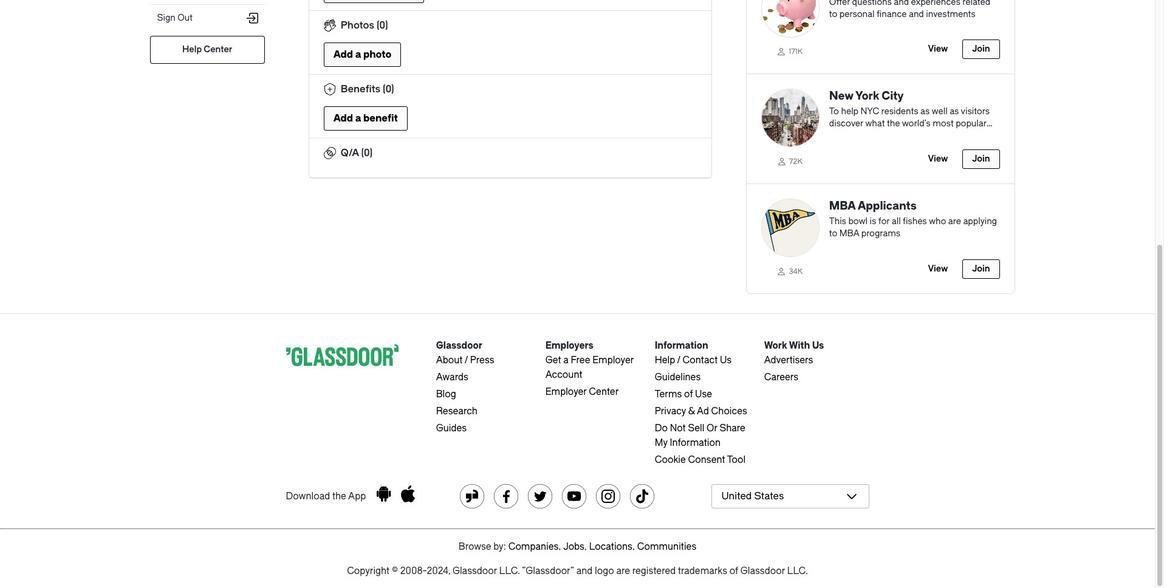 Task type: describe. For each thing, give the bounding box(es) containing it.
download
[[286, 491, 330, 502]]

2 as from the left
[[950, 107, 959, 117]]

well
[[932, 107, 948, 117]]

(0) for q/a (0)
[[361, 147, 373, 159]]

center inside employers get a free employer account employer center
[[589, 386, 619, 397]]

us inside information help / contact us guidelines terms of use privacy & ad choices do not sell or share my information cookie consent tool
[[720, 355, 732, 366]]

34k
[[789, 267, 803, 276]]

york
[[856, 90, 880, 103]]

bowl
[[849, 216, 868, 227]]

work with us advertisers careers
[[764, 340, 824, 383]]

employers get a free employer account employer center
[[546, 340, 634, 397]]

offer questions and experiences related to personal finance and investments
[[829, 0, 991, 19]]

sign out
[[157, 12, 193, 23]]

1 image for bowl image from the top
[[761, 0, 820, 37]]

work
[[764, 340, 787, 351]]

by:
[[494, 541, 506, 552]]

terms of use link
[[655, 389, 712, 400]]

finance
[[877, 9, 907, 19]]

1 as from the left
[[921, 107, 930, 117]]

advertisers
[[764, 355, 813, 366]]

photos (0)
[[341, 19, 388, 31]]

city
[[829, 131, 843, 141]]

us inside work with us advertisers careers
[[812, 340, 824, 351]]

"glassdoor"
[[522, 566, 574, 577]]

jobs link
[[563, 541, 585, 552]]

with
[[789, 340, 810, 351]]

not
[[670, 423, 686, 434]]

guides link
[[436, 423, 467, 434]]

discover
[[829, 119, 864, 129]]

0 vertical spatial and
[[894, 0, 909, 7]]

consent
[[688, 454, 725, 465]]

1 vertical spatial mba
[[840, 229, 859, 239]]

0 vertical spatial employer
[[593, 355, 634, 366]]

new york city to help nyc residents as well as visitors discover what the world's most popular city has to offer!
[[829, 90, 990, 141]]

world's
[[902, 119, 931, 129]]

to inside new york city to help nyc residents as well as visitors discover what the world's most popular city has to offer!
[[862, 131, 870, 141]]

questions
[[852, 0, 892, 7]]

new
[[829, 90, 854, 103]]

171k
[[789, 48, 803, 56]]

Select your country button
[[711, 484, 869, 509]]

©
[[392, 566, 398, 577]]

or
[[707, 423, 718, 434]]

sell
[[688, 423, 705, 434]]

guidelines
[[655, 372, 701, 383]]

help
[[841, 107, 859, 117]]

1 vertical spatial the
[[332, 491, 346, 502]]

nyc
[[861, 107, 879, 117]]

a
[[563, 355, 569, 366]]

image for bowl image for mba applicants
[[761, 199, 820, 257]]

do
[[655, 423, 668, 434]]

copyright
[[347, 566, 390, 577]]

locations
[[589, 541, 633, 552]]

for
[[879, 216, 890, 227]]

my
[[655, 437, 668, 448]]

0 vertical spatial center
[[204, 44, 232, 55]]

applying
[[963, 216, 997, 227]]

experiences
[[911, 0, 961, 7]]

app
[[348, 491, 366, 502]]

privacy & ad choices link
[[655, 406, 747, 417]]

jobs
[[563, 541, 585, 552]]

sign out link
[[150, 4, 265, 26]]

/ for about
[[465, 355, 468, 366]]

choices
[[711, 406, 747, 417]]

(0) for benefits (0)
[[383, 83, 394, 95]]

careers
[[764, 372, 799, 383]]

has
[[846, 131, 860, 141]]

glassdoor right trademarks
[[741, 566, 785, 577]]

offer!
[[872, 131, 894, 141]]

/ for help
[[677, 355, 681, 366]]

who
[[929, 216, 946, 227]]

registered
[[632, 566, 676, 577]]

download the app
[[286, 491, 366, 502]]

help center link
[[150, 36, 265, 64]]

mba applicants this bowl is for all fishes who are applying to mba programs
[[829, 199, 997, 239]]

employer center link
[[546, 386, 619, 397]]

trademarks
[[678, 566, 727, 577]]

communities
[[637, 541, 697, 552]]

q/a
[[341, 147, 359, 159]]

2008-
[[400, 566, 427, 577]]

about
[[436, 355, 463, 366]]

blog
[[436, 389, 456, 400]]

this
[[829, 216, 847, 227]]

blog link
[[436, 389, 456, 400]]

2 llc. from the left
[[787, 566, 808, 577]]

2 vertical spatial and
[[577, 566, 593, 577]]



Task type: vqa. For each thing, say whether or not it's contained in the screenshot.
Facebook,
no



Task type: locate. For each thing, give the bounding box(es) containing it.
glassdoor inside glassdoor about / press awards blog research guides
[[436, 340, 482, 351]]

do not sell or share my information link
[[655, 423, 746, 448]]

1 llc. from the left
[[499, 566, 520, 577]]

1 vertical spatial (0)
[[383, 83, 394, 95]]

image for bowl image for new york city
[[761, 89, 820, 147]]

72k link
[[761, 154, 820, 169]]

(0) right "photos"
[[377, 19, 388, 31]]

visitors
[[961, 107, 990, 117]]

employer right free
[[593, 355, 634, 366]]

city
[[882, 90, 904, 103]]

what
[[866, 119, 885, 129]]

0 horizontal spatial employer
[[546, 386, 587, 397]]

/ inside information help / contact us guidelines terms of use privacy & ad choices do not sell or share my information cookie consent tool
[[677, 355, 681, 366]]

2 vertical spatial image for bowl image
[[761, 199, 820, 257]]

0 horizontal spatial /
[[465, 355, 468, 366]]

to inside offer questions and experiences related to personal finance and investments
[[829, 9, 838, 19]]

and up finance
[[894, 0, 909, 7]]

are for applicants
[[949, 216, 961, 227]]

image for bowl image up 34k link
[[761, 199, 820, 257]]

the down residents
[[887, 119, 900, 129]]

1 vertical spatial and
[[909, 9, 924, 19]]

information help / contact us guidelines terms of use privacy & ad choices do not sell or share my information cookie consent tool
[[655, 340, 747, 465]]

us
[[812, 340, 824, 351], [720, 355, 732, 366]]

1 horizontal spatial employer
[[593, 355, 634, 366]]

research
[[436, 406, 478, 417]]

information down sell at the bottom of the page
[[670, 437, 721, 448]]

about / press link
[[436, 355, 494, 366]]

0 horizontal spatial llc.
[[499, 566, 520, 577]]

1 vertical spatial employer
[[546, 386, 587, 397]]

is
[[870, 216, 876, 227]]

glassdoor up about / press link
[[436, 340, 482, 351]]

glassdoor logo element
[[286, 338, 398, 376]]

to
[[829, 107, 839, 117]]

residents
[[882, 107, 919, 117]]

to down this
[[829, 229, 838, 239]]

0 vertical spatial the
[[887, 119, 900, 129]]

as
[[921, 107, 930, 117], [950, 107, 959, 117]]

copyright © 2008-2024, glassdoor llc. "glassdoor" and logo are registered trademarks of glassdoor llc.
[[347, 566, 808, 577]]

as right well
[[950, 107, 959, 117]]

center down sign out link
[[204, 44, 232, 55]]

/ inside glassdoor about / press awards blog research guides
[[465, 355, 468, 366]]

help inside information help / contact us guidelines terms of use privacy & ad choices do not sell or share my information cookie consent tool
[[655, 355, 675, 366]]

awards link
[[436, 372, 468, 383]]

0 vertical spatial are
[[949, 216, 961, 227]]

2 vertical spatial to
[[829, 229, 838, 239]]

are right logo
[[616, 566, 630, 577]]

(0) right q/a
[[361, 147, 373, 159]]

and down "experiences"
[[909, 9, 924, 19]]

to
[[829, 9, 838, 19], [862, 131, 870, 141], [829, 229, 838, 239]]

image for bowl image
[[761, 0, 820, 37], [761, 89, 820, 147], [761, 199, 820, 257]]

(0) for photos (0)
[[377, 19, 388, 31]]

companies link
[[508, 541, 559, 552]]

logo
[[595, 566, 614, 577]]

q/a (0)
[[341, 147, 373, 159]]

glassdoor down browse
[[453, 566, 497, 577]]

1 horizontal spatial llc.
[[787, 566, 808, 577]]

2 vertical spatial (0)
[[361, 147, 373, 159]]

0 vertical spatial (0)
[[377, 19, 388, 31]]

glassdoor logo image
[[286, 338, 398, 372]]

to down offer
[[829, 9, 838, 19]]

contact
[[683, 355, 718, 366]]

of right trademarks
[[730, 566, 738, 577]]

1 horizontal spatial us
[[812, 340, 824, 351]]

0 vertical spatial of
[[684, 389, 693, 400]]

1 vertical spatial image for bowl image
[[761, 89, 820, 147]]

/ up guidelines
[[677, 355, 681, 366]]

applicants
[[858, 199, 917, 213]]

cookie consent tool link
[[655, 454, 746, 465]]

glassdoor about / press awards blog research guides
[[436, 340, 494, 434]]

are
[[949, 216, 961, 227], [616, 566, 630, 577]]

0 vertical spatial mba
[[829, 199, 856, 213]]

are inside mba applicants this bowl is for all fishes who are applying to mba programs
[[949, 216, 961, 227]]

(0) right the benefits
[[383, 83, 394, 95]]

fishes
[[903, 216, 927, 227]]

center
[[204, 44, 232, 55], [589, 386, 619, 397]]

to inside mba applicants this bowl is for all fishes who are applying to mba programs
[[829, 229, 838, 239]]

help down out
[[182, 44, 202, 55]]

1 vertical spatial to
[[862, 131, 870, 141]]

communities link
[[637, 541, 697, 552]]

mba up this
[[829, 199, 856, 213]]

0 vertical spatial image for bowl image
[[761, 0, 820, 37]]

awards
[[436, 372, 468, 383]]

0 horizontal spatial us
[[720, 355, 732, 366]]

guidelines link
[[655, 372, 701, 383]]

mba
[[829, 199, 856, 213], [840, 229, 859, 239]]

of left "use"
[[684, 389, 693, 400]]

us right contact
[[720, 355, 732, 366]]

investments
[[926, 9, 976, 19]]

help / contact us link
[[655, 355, 732, 366]]

1 vertical spatial help
[[655, 355, 675, 366]]

careers link
[[764, 372, 799, 383]]

center down get a free employer account 'link'
[[589, 386, 619, 397]]

benefits
[[341, 83, 381, 95]]

1 horizontal spatial the
[[887, 119, 900, 129]]

privacy
[[655, 406, 686, 417]]

0 vertical spatial information
[[655, 340, 708, 351]]

employer down the account
[[546, 386, 587, 397]]

0 horizontal spatial the
[[332, 491, 346, 502]]

/
[[465, 355, 468, 366], [677, 355, 681, 366]]

as left well
[[921, 107, 930, 117]]

terms
[[655, 389, 682, 400]]

are for ©
[[616, 566, 630, 577]]

3 image for bowl image from the top
[[761, 199, 820, 257]]

get a free employer account link
[[546, 355, 634, 380]]

related
[[963, 0, 991, 7]]

all
[[892, 216, 901, 227]]

offer
[[829, 0, 850, 7]]

mba down bowl on the right
[[840, 229, 859, 239]]

1 horizontal spatial /
[[677, 355, 681, 366]]

llc.
[[499, 566, 520, 577], [787, 566, 808, 577]]

programs
[[862, 229, 901, 239]]

2 image for bowl image from the top
[[761, 89, 820, 147]]

1 vertical spatial of
[[730, 566, 738, 577]]

get
[[546, 355, 561, 366]]

information
[[655, 340, 708, 351], [670, 437, 721, 448]]

2 / from the left
[[677, 355, 681, 366]]

advertisers link
[[764, 355, 813, 366]]

1 vertical spatial us
[[720, 355, 732, 366]]

research link
[[436, 406, 478, 417]]

0 horizontal spatial as
[[921, 107, 930, 117]]

employers
[[546, 340, 594, 351]]

/ left press
[[465, 355, 468, 366]]

1 horizontal spatial help
[[655, 355, 675, 366]]

sign
[[157, 12, 176, 23]]

34k link
[[761, 264, 820, 279]]

information up help / contact us 'link'
[[655, 340, 708, 351]]

72k
[[789, 157, 803, 166]]

share
[[720, 423, 746, 434]]

1 vertical spatial are
[[616, 566, 630, 577]]

1 vertical spatial center
[[589, 386, 619, 397]]

browse by: companies jobs locations communities
[[459, 541, 697, 552]]

out
[[178, 12, 193, 23]]

1 horizontal spatial center
[[589, 386, 619, 397]]

1 horizontal spatial are
[[949, 216, 961, 227]]

companies
[[508, 541, 559, 552]]

image for bowl image up 72k link
[[761, 89, 820, 147]]

image for bowl image up 171k 'link'
[[761, 0, 820, 37]]

tool
[[727, 454, 746, 465]]

cookie
[[655, 454, 686, 465]]

1 / from the left
[[465, 355, 468, 366]]

browse
[[459, 541, 491, 552]]

1 vertical spatial information
[[670, 437, 721, 448]]

press
[[470, 355, 494, 366]]

(0)
[[377, 19, 388, 31], [383, 83, 394, 95], [361, 147, 373, 159]]

the left app
[[332, 491, 346, 502]]

to right 'has'
[[862, 131, 870, 141]]

0 vertical spatial to
[[829, 9, 838, 19]]

free
[[571, 355, 590, 366]]

and left logo
[[577, 566, 593, 577]]

help up guidelines
[[655, 355, 675, 366]]

0 horizontal spatial of
[[684, 389, 693, 400]]

photos
[[341, 19, 374, 31]]

are right who
[[949, 216, 961, 227]]

the inside new york city to help nyc residents as well as visitors discover what the world's most popular city has to offer!
[[887, 119, 900, 129]]

locations link
[[589, 541, 633, 552]]

ad
[[697, 406, 709, 417]]

0 horizontal spatial help
[[182, 44, 202, 55]]

1 horizontal spatial as
[[950, 107, 959, 117]]

0 vertical spatial help
[[182, 44, 202, 55]]

0 horizontal spatial are
[[616, 566, 630, 577]]

us right with
[[812, 340, 824, 351]]

1 horizontal spatial of
[[730, 566, 738, 577]]

of inside information help / contact us guidelines terms of use privacy & ad choices do not sell or share my information cookie consent tool
[[684, 389, 693, 400]]

of
[[684, 389, 693, 400], [730, 566, 738, 577]]

0 vertical spatial us
[[812, 340, 824, 351]]

0 horizontal spatial center
[[204, 44, 232, 55]]

benefits (0)
[[341, 83, 394, 95]]

use
[[695, 389, 712, 400]]



